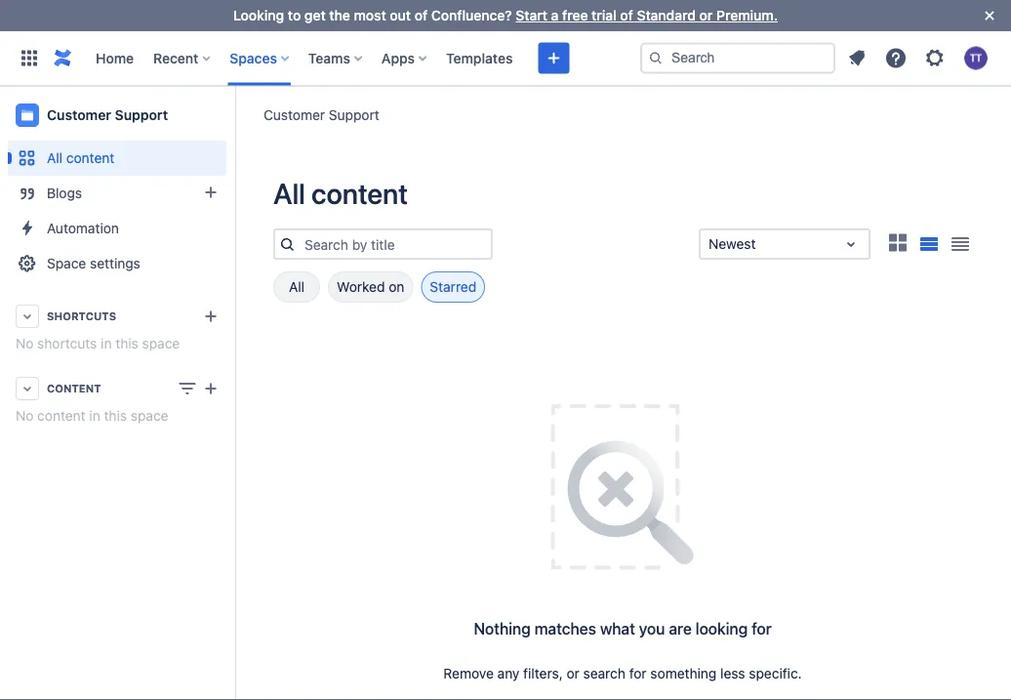 Task type: describe. For each thing, give the bounding box(es) containing it.
looking
[[233, 7, 284, 23]]

close image
[[978, 4, 1002, 27]]

remove
[[444, 665, 494, 682]]

Search by title field
[[299, 230, 491, 258]]

cards image
[[887, 231, 910, 254]]

space for no shortcuts in this space
[[142, 335, 180, 352]]

customer support inside customer support link
[[47, 107, 168, 123]]

start a free trial of standard or premium. link
[[516, 7, 778, 23]]

all button
[[273, 271, 320, 303]]

to
[[288, 7, 301, 23]]

the
[[329, 7, 350, 23]]

worked on button
[[328, 271, 413, 303]]

0 horizontal spatial for
[[630, 665, 647, 682]]

worked
[[337, 279, 385, 295]]

apps button
[[376, 42, 435, 74]]

spaces button
[[224, 42, 297, 74]]

2 vertical spatial content
[[37, 408, 86, 424]]

templates
[[446, 50, 513, 66]]

less
[[721, 665, 746, 682]]

create image
[[542, 46, 566, 70]]

create a page image
[[199, 377, 223, 400]]

shortcuts button
[[8, 299, 227, 334]]

this for shortcuts
[[115, 335, 138, 352]]

in for content
[[89, 408, 100, 424]]

recent
[[153, 50, 199, 66]]

1 support from the left
[[329, 106, 380, 123]]

1 horizontal spatial customer support link
[[264, 105, 380, 125]]

0 horizontal spatial customer support link
[[8, 96, 227, 135]]

remove any filters, or search for something less specific.
[[444, 665, 802, 682]]

are
[[669, 620, 692, 638]]

support inside space element
[[115, 107, 168, 123]]

specific.
[[749, 665, 802, 682]]

blogs link
[[8, 176, 227, 211]]

any
[[498, 665, 520, 682]]

appswitcher icon image
[[18, 46, 41, 70]]

nothing
[[474, 620, 531, 638]]

space
[[47, 255, 86, 271]]

all content link
[[8, 141, 227, 176]]

0 vertical spatial content
[[66, 150, 115, 166]]

1 vertical spatial all content
[[273, 177, 408, 210]]

all content inside space element
[[47, 150, 115, 166]]

change view image
[[176, 377, 199, 400]]

confluence?
[[431, 7, 512, 23]]

content button
[[8, 371, 227, 406]]

newest
[[709, 236, 756, 252]]

home link
[[90, 42, 140, 74]]

trial
[[592, 7, 617, 23]]

all inside all content link
[[47, 150, 63, 166]]

shortcuts
[[37, 335, 97, 352]]

a
[[551, 7, 559, 23]]

space for no content in this space
[[131, 408, 168, 424]]

Search field
[[641, 42, 836, 74]]

nothing matches what you are looking for
[[474, 620, 772, 638]]

you
[[639, 620, 665, 638]]

spaces
[[230, 50, 277, 66]]

0 vertical spatial for
[[752, 620, 772, 638]]

shortcuts
[[47, 310, 116, 323]]

starred
[[430, 279, 477, 295]]

matches
[[535, 620, 596, 638]]



Task type: vqa. For each thing, say whether or not it's contained in the screenshot.
are
yes



Task type: locate. For each thing, give the bounding box(es) containing it.
banner containing home
[[0, 31, 1012, 86]]

space down shortcuts dropdown button
[[142, 335, 180, 352]]

no for no shortcuts in this space
[[16, 335, 34, 352]]

looking to get the most out of confluence? start a free trial of standard or premium.
[[233, 7, 778, 23]]

banner
[[0, 31, 1012, 86]]

most
[[354, 7, 386, 23]]

2 customer from the left
[[47, 107, 111, 123]]

or right filters,
[[567, 665, 580, 682]]

support down teams popup button
[[329, 106, 380, 123]]

0 horizontal spatial customer support
[[47, 107, 168, 123]]

0 vertical spatial no
[[16, 335, 34, 352]]

in
[[101, 335, 112, 352], [89, 408, 100, 424]]

apps
[[382, 50, 415, 66]]

settings
[[90, 255, 140, 271]]

0 vertical spatial all content
[[47, 150, 115, 166]]

0 vertical spatial all
[[47, 150, 63, 166]]

2 customer support from the left
[[47, 107, 168, 123]]

something
[[651, 665, 717, 682]]

all inside all button
[[289, 279, 305, 295]]

no left the shortcuts
[[16, 335, 34, 352]]

recent button
[[148, 42, 218, 74]]

or right "standard"
[[700, 7, 713, 23]]

1 horizontal spatial or
[[700, 7, 713, 23]]

0 horizontal spatial support
[[115, 107, 168, 123]]

1 vertical spatial in
[[89, 408, 100, 424]]

this for content
[[104, 408, 127, 424]]

0 vertical spatial this
[[115, 335, 138, 352]]

2 no from the top
[[16, 408, 34, 424]]

for right search
[[630, 665, 647, 682]]

space settings
[[47, 255, 140, 271]]

2 support from the left
[[115, 107, 168, 123]]

in for shortcuts
[[101, 335, 112, 352]]

no content in this space
[[16, 408, 168, 424]]

looking
[[696, 620, 748, 638]]

1 horizontal spatial of
[[620, 7, 634, 23]]

all content up blogs
[[47, 150, 115, 166]]

or
[[700, 7, 713, 23], [567, 665, 580, 682]]

no
[[16, 335, 34, 352], [16, 408, 34, 424]]

teams button
[[303, 42, 370, 74]]

of right trial
[[620, 7, 634, 23]]

premium.
[[717, 7, 778, 23]]

1 horizontal spatial customer support
[[264, 106, 380, 123]]

compact list image
[[949, 232, 973, 256]]

free
[[563, 7, 588, 23]]

customer support link up all content link
[[8, 96, 227, 135]]

customer right 'collapse sidebar' icon
[[264, 106, 325, 123]]

2 vertical spatial all
[[289, 279, 305, 295]]

add shortcut image
[[199, 305, 223, 328]]

in down content
[[89, 408, 100, 424]]

create a blog image
[[199, 181, 223, 204]]

customer support up all content link
[[47, 107, 168, 123]]

what
[[600, 620, 636, 638]]

1 customer support from the left
[[264, 106, 380, 123]]

all up blogs
[[47, 150, 63, 166]]

customer inside space element
[[47, 107, 111, 123]]

0 horizontal spatial in
[[89, 408, 100, 424]]

in down shortcuts dropdown button
[[101, 335, 112, 352]]

list image
[[920, 237, 939, 251]]

1 horizontal spatial in
[[101, 335, 112, 352]]

content up blogs
[[66, 150, 115, 166]]

templates link
[[440, 42, 519, 74]]

1 customer from the left
[[264, 106, 325, 123]]

open image
[[840, 232, 863, 256]]

blogs
[[47, 185, 82, 201]]

all content
[[47, 150, 115, 166], [273, 177, 408, 210]]

space element
[[0, 86, 234, 700]]

None text field
[[709, 234, 713, 254]]

content
[[47, 382, 101, 395]]

1 vertical spatial or
[[567, 665, 580, 682]]

global element
[[12, 31, 637, 85]]

1 of from the left
[[415, 7, 428, 23]]

teams
[[308, 50, 350, 66]]

customer up all content link
[[47, 107, 111, 123]]

content
[[66, 150, 115, 166], [312, 177, 408, 210], [37, 408, 86, 424]]

0 vertical spatial or
[[700, 7, 713, 23]]

1 horizontal spatial customer
[[264, 106, 325, 123]]

notification icon image
[[846, 46, 869, 70]]

for right looking on the bottom of the page
[[752, 620, 772, 638]]

no shortcuts in this space
[[16, 335, 180, 352]]

of right out
[[415, 7, 428, 23]]

1 no from the top
[[16, 335, 34, 352]]

collapse sidebar image
[[213, 96, 256, 135]]

0 horizontal spatial of
[[415, 7, 428, 23]]

standard
[[637, 7, 696, 23]]

1 vertical spatial content
[[312, 177, 408, 210]]

out
[[390, 7, 411, 23]]

0 vertical spatial space
[[142, 335, 180, 352]]

1 vertical spatial all
[[273, 177, 306, 210]]

filters,
[[524, 665, 563, 682]]

no down content dropdown button
[[16, 408, 34, 424]]

1 vertical spatial for
[[630, 665, 647, 682]]

1 horizontal spatial all content
[[273, 177, 408, 210]]

search
[[584, 665, 626, 682]]

1 horizontal spatial for
[[752, 620, 772, 638]]

confluence image
[[51, 46, 74, 70], [51, 46, 74, 70]]

all left worked
[[289, 279, 305, 295]]

1 vertical spatial this
[[104, 408, 127, 424]]

0 horizontal spatial customer
[[47, 107, 111, 123]]

all
[[47, 150, 63, 166], [273, 177, 306, 210], [289, 279, 305, 295]]

this down shortcuts dropdown button
[[115, 335, 138, 352]]

0 vertical spatial in
[[101, 335, 112, 352]]

for
[[752, 620, 772, 638], [630, 665, 647, 682]]

all right create a blog icon
[[273, 177, 306, 210]]

customer
[[264, 106, 325, 123], [47, 107, 111, 123]]

space
[[142, 335, 180, 352], [131, 408, 168, 424]]

customer support
[[264, 106, 380, 123], [47, 107, 168, 123]]

of
[[415, 7, 428, 23], [620, 7, 634, 23]]

help icon image
[[885, 46, 908, 70]]

1 vertical spatial no
[[16, 408, 34, 424]]

content down content
[[37, 408, 86, 424]]

search image
[[648, 50, 664, 66]]

no for no content in this space
[[16, 408, 34, 424]]

space down content dropdown button
[[131, 408, 168, 424]]

2 of from the left
[[620, 7, 634, 23]]

start
[[516, 7, 548, 23]]

support up all content link
[[115, 107, 168, 123]]

support
[[329, 106, 380, 123], [115, 107, 168, 123]]

settings icon image
[[924, 46, 947, 70]]

on
[[389, 279, 405, 295]]

home
[[96, 50, 134, 66]]

content up search by title field
[[312, 177, 408, 210]]

0 horizontal spatial or
[[567, 665, 580, 682]]

get
[[305, 7, 326, 23]]

customer support down global element
[[264, 106, 380, 123]]

your profile and preferences image
[[965, 46, 988, 70]]

this down content dropdown button
[[104, 408, 127, 424]]

all content up search by title field
[[273, 177, 408, 210]]

this
[[115, 335, 138, 352], [104, 408, 127, 424]]

worked on
[[337, 279, 405, 295]]

automation
[[47, 220, 119, 236]]

space settings link
[[8, 246, 227, 281]]

customer support link down global element
[[264, 105, 380, 125]]

starred button
[[421, 271, 486, 303]]

1 horizontal spatial support
[[329, 106, 380, 123]]

1 vertical spatial space
[[131, 408, 168, 424]]

customer support link
[[8, 96, 227, 135], [264, 105, 380, 125]]

automation link
[[8, 211, 227, 246]]

0 horizontal spatial all content
[[47, 150, 115, 166]]



